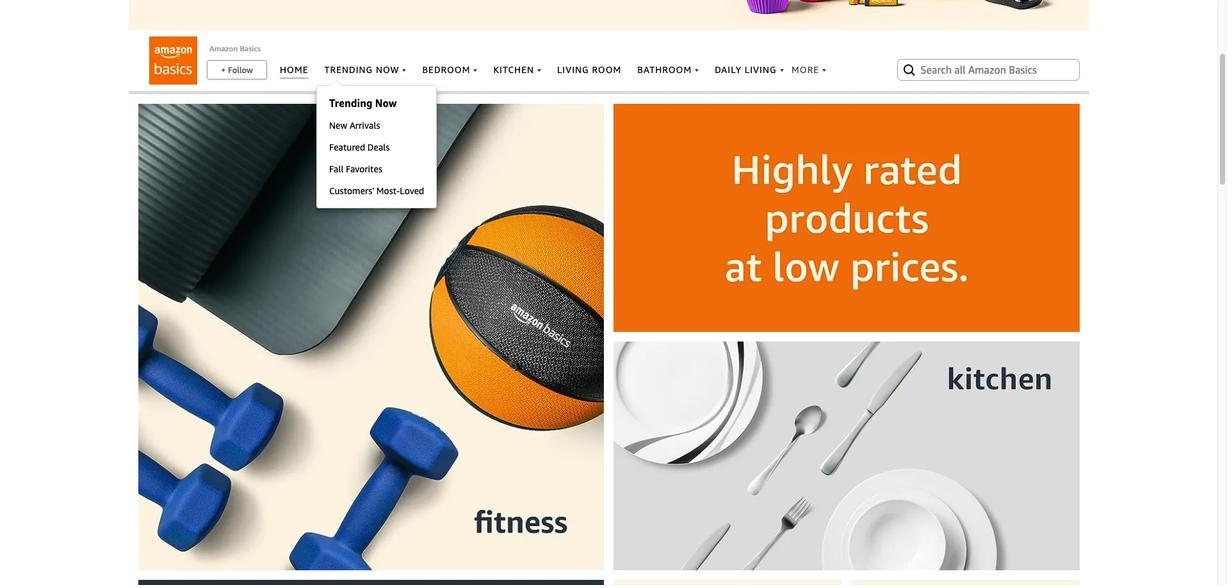 Task type: locate. For each thing, give the bounding box(es) containing it.
+ follow button
[[208, 61, 267, 79]]

amazon basics logo image
[[149, 37, 197, 85]]

amazon
[[210, 44, 238, 53]]

follow
[[228, 65, 253, 75]]



Task type: describe. For each thing, give the bounding box(es) containing it.
amazon basics
[[210, 44, 261, 53]]

basics
[[240, 44, 261, 53]]

Search all Amazon Basics search field
[[921, 59, 1059, 81]]

+
[[221, 65, 226, 75]]

search image
[[902, 62, 917, 78]]

amazon basics link
[[210, 44, 261, 53]]

+ follow
[[221, 65, 253, 75]]



Task type: vqa. For each thing, say whether or not it's contained in the screenshot.
+2 "Link" for second Light Brown icon from the left
no



